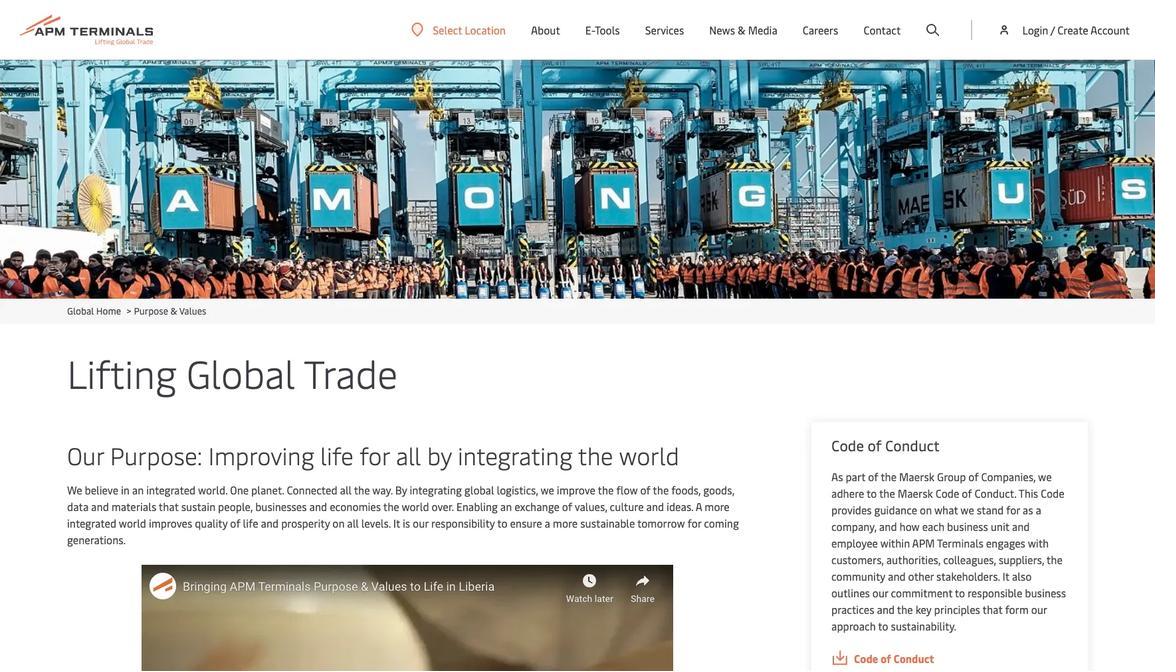 Task type: describe. For each thing, give the bounding box(es) containing it.
and up within
[[879, 520, 897, 534]]

sustain
[[181, 500, 215, 514]]

account
[[1091, 23, 1130, 37]]

services
[[645, 23, 684, 37]]

we believe in an integrated world. one planet. connected all the way. by integrating global logistics, we improve the flow of the foods, goods, data and materials that sustain people, businesses and economies the world over. enabling an exchange of values, culture and ideas. a more integrated world improves quality of life and prosperity on all levels. it is our responsibility to ensure a more sustainable tomorrow for coming generations.
[[67, 483, 739, 548]]

a
[[696, 500, 702, 514]]

what
[[934, 503, 958, 518]]

login / create account link
[[998, 0, 1130, 60]]

0 vertical spatial conduct
[[885, 436, 940, 456]]

code up the part
[[831, 436, 864, 456]]

1 vertical spatial maersk
[[898, 487, 933, 501]]

ensure
[[510, 516, 542, 531]]

1 vertical spatial all
[[340, 483, 352, 498]]

2 horizontal spatial we
[[1038, 470, 1052, 485]]

exchange
[[515, 500, 560, 514]]

location
[[465, 22, 506, 37]]

by
[[395, 483, 407, 498]]

companies,
[[981, 470, 1036, 485]]

improving
[[208, 439, 314, 472]]

select location
[[433, 22, 506, 37]]

values,
[[575, 500, 607, 514]]

world.
[[198, 483, 228, 498]]

stakeholders.
[[937, 570, 1000, 584]]

each
[[922, 520, 945, 534]]

materials
[[111, 500, 156, 514]]

0 vertical spatial integrating
[[458, 439, 573, 472]]

the up improve in the bottom of the page
[[578, 439, 613, 472]]

the right the part
[[881, 470, 897, 485]]

1 horizontal spatial integrated
[[146, 483, 196, 498]]

connected
[[287, 483, 337, 498]]

as part of the maersk group of companies, we adhere to the maersk code of conduct. this code provides guidance on what we stand for as a company, and how each business unit and employee within apm terminals engages with customers, authorities, colleagues, suppliers, the community and other stakeholders.  it also outlines our commitment to responsible business practices and the key principles that form our approach to sustainability.
[[831, 470, 1066, 634]]

purpose
[[134, 305, 168, 318]]

it inside "we believe in an integrated world. one planet. connected all the way. by integrating global logistics, we improve the flow of the foods, goods, data and materials that sustain people, businesses and economies the world over. enabling an exchange of values, culture and ideas. a more integrated world improves quality of life and prosperity on all levels. it is our responsibility to ensure a more sustainable tomorrow for coming generations."
[[393, 516, 400, 531]]

generations.
[[67, 533, 126, 548]]

levels.
[[361, 516, 391, 531]]

of inside "link"
[[881, 652, 891, 667]]

provides
[[831, 503, 872, 518]]

community
[[831, 570, 885, 584]]

one
[[230, 483, 249, 498]]

login
[[1022, 23, 1048, 37]]

as
[[831, 470, 843, 485]]

enabling
[[456, 500, 498, 514]]

global home > purpose & values
[[67, 305, 206, 318]]

and down as
[[1012, 520, 1030, 534]]

apm
[[912, 536, 935, 551]]

to inside "we believe in an integrated world. one planet. connected all the way. by integrating global logistics, we improve the flow of the foods, goods, data and materials that sustain people, businesses and economies the world over. enabling an exchange of values, culture and ideas. a more integrated world improves quality of life and prosperity on all levels. it is our responsibility to ensure a more sustainable tomorrow for coming generations."
[[497, 516, 507, 531]]

engages
[[986, 536, 1025, 551]]

2 vertical spatial world
[[119, 516, 146, 531]]

terminals
[[937, 536, 983, 551]]

login / create account
[[1022, 23, 1130, 37]]

the down the way.
[[383, 500, 399, 514]]

culture
[[610, 500, 644, 514]]

outlines
[[831, 586, 870, 601]]

life inside "we believe in an integrated world. one planet. connected all the way. by integrating global logistics, we improve the flow of the foods, goods, data and materials that sustain people, businesses and economies the world over. enabling an exchange of values, culture and ideas. a more integrated world improves quality of life and prosperity on all levels. it is our responsibility to ensure a more sustainable tomorrow for coming generations."
[[243, 516, 258, 531]]

e-tools
[[585, 23, 620, 37]]

global home link
[[67, 305, 121, 318]]

our
[[67, 439, 104, 472]]

our purpose: improving life for all by integrating the world
[[67, 439, 679, 472]]

over.
[[432, 500, 454, 514]]

& inside dropdown button
[[738, 23, 746, 37]]

believe
[[85, 483, 118, 498]]

e-tools button
[[585, 0, 620, 60]]

suppliers,
[[999, 553, 1044, 568]]

and up 'tomorrow' in the right bottom of the page
[[646, 500, 664, 514]]

on inside as part of the maersk group of companies, we adhere to the maersk code of conduct. this code provides guidance on what we stand for as a company, and how each business unit and employee within apm terminals engages with customers, authorities, colleagues, suppliers, the community and other stakeholders.  it also outlines our commitment to responsible business practices and the key principles that form our approach to sustainability.
[[920, 503, 932, 518]]

colleagues,
[[943, 553, 996, 568]]

0 vertical spatial life
[[320, 439, 354, 472]]

that inside "we believe in an integrated world. one planet. connected all the way. by integrating global logistics, we improve the flow of the foods, goods, data and materials that sustain people, businesses and economies the world over. enabling an exchange of values, culture and ideas. a more integrated world improves quality of life and prosperity on all levels. it is our responsibility to ensure a more sustainable tomorrow for coming generations."
[[159, 500, 179, 514]]

global
[[464, 483, 494, 498]]

the up economies
[[354, 483, 370, 498]]

0 horizontal spatial &
[[170, 305, 177, 318]]

the left flow at the bottom right of page
[[598, 483, 614, 498]]

home
[[96, 305, 121, 318]]

form
[[1005, 603, 1029, 617]]

by
[[427, 439, 452, 472]]

to up principles at the right of page
[[955, 586, 965, 601]]

media
[[748, 23, 778, 37]]

2 vertical spatial our
[[1031, 603, 1047, 617]]

authorities,
[[886, 553, 941, 568]]

a inside as part of the maersk group of companies, we adhere to the maersk code of conduct. this code provides guidance on what we stand for as a company, and how each business unit and employee within apm terminals engages with customers, authorities, colleagues, suppliers, the community and other stakeholders.  it also outlines our commitment to responsible business practices and the key principles that form our approach to sustainability.
[[1036, 503, 1041, 518]]

/
[[1051, 23, 1055, 37]]

within
[[880, 536, 910, 551]]

code of conduct link
[[831, 651, 1068, 668]]

as
[[1023, 503, 1033, 518]]

2 vertical spatial all
[[347, 516, 359, 531]]

responsibility
[[431, 516, 495, 531]]

businesses
[[255, 500, 307, 514]]

stand
[[977, 503, 1004, 518]]

this
[[1019, 487, 1038, 501]]

people,
[[218, 500, 253, 514]]

1 horizontal spatial world
[[402, 500, 429, 514]]

a inside "we believe in an integrated world. one planet. connected all the way. by integrating global logistics, we improve the flow of the foods, goods, data and materials that sustain people, businesses and economies the world over. enabling an exchange of values, culture and ideas. a more integrated world improves quality of life and prosperity on all levels. it is our responsibility to ensure a more sustainable tomorrow for coming generations."
[[545, 516, 550, 531]]

news & media
[[709, 23, 778, 37]]

for inside "we believe in an integrated world. one planet. connected all the way. by integrating global logistics, we improve the flow of the foods, goods, data and materials that sustain people, businesses and economies the world over. enabling an exchange of values, culture and ideas. a more integrated world improves quality of life and prosperity on all levels. it is our responsibility to ensure a more sustainable tomorrow for coming generations."
[[688, 516, 701, 531]]

news & media button
[[709, 0, 778, 60]]

create
[[1058, 23, 1088, 37]]

key
[[916, 603, 932, 617]]

is
[[403, 516, 410, 531]]

we inside "we believe in an integrated world. one planet. connected all the way. by integrating global logistics, we improve the flow of the foods, goods, data and materials that sustain people, businesses and economies the world over. enabling an exchange of values, culture and ideas. a more integrated world improves quality of life and prosperity on all levels. it is our responsibility to ensure a more sustainable tomorrow for coming generations."
[[541, 483, 554, 498]]

1 horizontal spatial more
[[705, 500, 730, 514]]

apm terminals vado gateway launch image
[[0, 60, 1155, 299]]

select
[[433, 22, 462, 37]]



Task type: locate. For each thing, give the bounding box(es) containing it.
and down authorities,
[[888, 570, 906, 584]]

1 horizontal spatial on
[[920, 503, 932, 518]]

1 vertical spatial integrated
[[67, 516, 116, 531]]

2 horizontal spatial world
[[619, 439, 679, 472]]

and down businesses
[[261, 516, 279, 531]]

1 horizontal spatial an
[[500, 500, 512, 514]]

unit
[[991, 520, 1009, 534]]

sustainability.
[[891, 619, 957, 634]]

approach
[[831, 619, 876, 634]]

integrated up generations.
[[67, 516, 116, 531]]

our
[[413, 516, 429, 531], [873, 586, 888, 601], [1031, 603, 1047, 617]]

values
[[179, 305, 206, 318]]

code down "approach"
[[854, 652, 878, 667]]

1 horizontal spatial that
[[983, 603, 1003, 617]]

0 horizontal spatial life
[[243, 516, 258, 531]]

for up the way.
[[360, 439, 390, 472]]

the left key
[[897, 603, 913, 617]]

code right this on the right of the page
[[1041, 487, 1065, 501]]

we up this on the right of the page
[[1038, 470, 1052, 485]]

0 horizontal spatial a
[[545, 516, 550, 531]]

trade
[[304, 347, 398, 399]]

1 vertical spatial life
[[243, 516, 258, 531]]

it left the also
[[1003, 570, 1009, 584]]

an
[[132, 483, 144, 498], [500, 500, 512, 514]]

1 horizontal spatial our
[[873, 586, 888, 601]]

0 vertical spatial more
[[705, 500, 730, 514]]

practices
[[831, 603, 874, 617]]

0 horizontal spatial we
[[541, 483, 554, 498]]

flow
[[616, 483, 638, 498]]

integrating
[[458, 439, 573, 472], [410, 483, 462, 498]]

all up economies
[[340, 483, 352, 498]]

careers
[[803, 23, 838, 37]]

purpose:
[[110, 439, 202, 472]]

code of conduct inside "link"
[[854, 652, 934, 667]]

0 horizontal spatial for
[[360, 439, 390, 472]]

the up guidance
[[879, 487, 895, 501]]

maersk up guidance
[[898, 487, 933, 501]]

an right the in
[[132, 483, 144, 498]]

our right form
[[1031, 603, 1047, 617]]

1 horizontal spatial business
[[1025, 586, 1066, 601]]

goods,
[[703, 483, 734, 498]]

and
[[91, 500, 109, 514], [309, 500, 327, 514], [646, 500, 664, 514], [261, 516, 279, 531], [879, 520, 897, 534], [1012, 520, 1030, 534], [888, 570, 906, 584], [877, 603, 895, 617]]

code up the what
[[936, 487, 959, 501]]

0 vertical spatial our
[[413, 516, 429, 531]]

world
[[619, 439, 679, 472], [402, 500, 429, 514], [119, 516, 146, 531]]

that up improves
[[159, 500, 179, 514]]

0 horizontal spatial our
[[413, 516, 429, 531]]

logistics,
[[497, 483, 538, 498]]

lifting
[[67, 347, 177, 399]]

1 vertical spatial an
[[500, 500, 512, 514]]

conduct down sustainability.
[[894, 652, 934, 667]]

we right the what
[[961, 503, 974, 518]]

that down responsible
[[983, 603, 1003, 617]]

0 horizontal spatial on
[[333, 516, 345, 531]]

to right the adhere
[[867, 487, 877, 501]]

2 horizontal spatial for
[[1006, 503, 1020, 518]]

commitment
[[891, 586, 953, 601]]

life up connected
[[320, 439, 354, 472]]

guidance
[[874, 503, 917, 518]]

planet.
[[251, 483, 284, 498]]

code inside "link"
[[854, 652, 878, 667]]

to left ensure
[[497, 516, 507, 531]]

news
[[709, 23, 735, 37]]

for left as
[[1006, 503, 1020, 518]]

2 horizontal spatial our
[[1031, 603, 1047, 617]]

company,
[[831, 520, 877, 534]]

conduct.
[[975, 487, 1016, 501]]

1 vertical spatial more
[[553, 516, 578, 531]]

coming
[[704, 516, 739, 531]]

business up terminals
[[947, 520, 988, 534]]

global
[[67, 305, 94, 318], [186, 347, 295, 399]]

integrating inside "we believe in an integrated world. one planet. connected all the way. by integrating global logistics, we improve the flow of the foods, goods, data and materials that sustain people, businesses and economies the world over. enabling an exchange of values, culture and ideas. a more integrated world improves quality of life and prosperity on all levels. it is our responsibility to ensure a more sustainable tomorrow for coming generations."
[[410, 483, 462, 498]]

our inside "we believe in an integrated world. one planet. connected all the way. by integrating global logistics, we improve the flow of the foods, goods, data and materials that sustain people, businesses and economies the world over. enabling an exchange of values, culture and ideas. a more integrated world improves quality of life and prosperity on all levels. it is our responsibility to ensure a more sustainable tomorrow for coming generations."
[[413, 516, 429, 531]]

careers button
[[803, 0, 838, 60]]

conduct up group
[[885, 436, 940, 456]]

code of conduct up the part
[[831, 436, 940, 456]]

we
[[1038, 470, 1052, 485], [541, 483, 554, 498], [961, 503, 974, 518]]

principles
[[934, 603, 980, 617]]

it left is
[[393, 516, 400, 531]]

world down materials
[[119, 516, 146, 531]]

a
[[1036, 503, 1041, 518], [545, 516, 550, 531]]

life
[[320, 439, 354, 472], [243, 516, 258, 531]]

0 vertical spatial integrated
[[146, 483, 196, 498]]

0 horizontal spatial integrated
[[67, 516, 116, 531]]

our right is
[[413, 516, 429, 531]]

0 vertical spatial global
[[67, 305, 94, 318]]

1 vertical spatial code of conduct
[[854, 652, 934, 667]]

for down a
[[688, 516, 701, 531]]

for
[[360, 439, 390, 472], [1006, 503, 1020, 518], [688, 516, 701, 531]]

quality
[[195, 516, 228, 531]]

1 vertical spatial conduct
[[894, 652, 934, 667]]

0 horizontal spatial an
[[132, 483, 144, 498]]

improves
[[149, 516, 192, 531]]

& left values on the left of the page
[[170, 305, 177, 318]]

the
[[578, 439, 613, 472], [881, 470, 897, 485], [354, 483, 370, 498], [598, 483, 614, 498], [653, 483, 669, 498], [879, 487, 895, 501], [383, 500, 399, 514], [1047, 553, 1063, 568], [897, 603, 913, 617]]

ideas.
[[667, 500, 693, 514]]

1 vertical spatial business
[[1025, 586, 1066, 601]]

conduct
[[885, 436, 940, 456], [894, 652, 934, 667]]

a right as
[[1036, 503, 1041, 518]]

integrating up over.
[[410, 483, 462, 498]]

more down values,
[[553, 516, 578, 531]]

on
[[920, 503, 932, 518], [333, 516, 345, 531]]

maersk left group
[[899, 470, 935, 485]]

1 horizontal spatial a
[[1036, 503, 1041, 518]]

all left 'by'
[[396, 439, 421, 472]]

conduct inside "link"
[[894, 652, 934, 667]]

sustainable
[[580, 516, 635, 531]]

about button
[[531, 0, 560, 60]]

0 horizontal spatial global
[[67, 305, 94, 318]]

more down goods,
[[705, 500, 730, 514]]

more
[[705, 500, 730, 514], [553, 516, 578, 531]]

all down economies
[[347, 516, 359, 531]]

adhere
[[831, 487, 864, 501]]

and down connected
[[309, 500, 327, 514]]

integrated up sustain
[[146, 483, 196, 498]]

integrating up logistics,
[[458, 439, 573, 472]]

group
[[937, 470, 966, 485]]

1 vertical spatial &
[[170, 305, 177, 318]]

on up each
[[920, 503, 932, 518]]

that
[[159, 500, 179, 514], [983, 603, 1003, 617]]

1 horizontal spatial we
[[961, 503, 974, 518]]

0 vertical spatial maersk
[[899, 470, 935, 485]]

our down "community"
[[873, 586, 888, 601]]

0 vertical spatial business
[[947, 520, 988, 534]]

0 horizontal spatial world
[[119, 516, 146, 531]]

improve
[[557, 483, 596, 498]]

life down people, at left
[[243, 516, 258, 531]]

it
[[393, 516, 400, 531], [1003, 570, 1009, 584]]

0 vertical spatial an
[[132, 483, 144, 498]]

a down exchange
[[545, 516, 550, 531]]

0 vertical spatial code of conduct
[[831, 436, 940, 456]]

code of conduct down sustainability.
[[854, 652, 934, 667]]

how
[[900, 520, 920, 534]]

tools
[[595, 23, 620, 37]]

that inside as part of the maersk group of companies, we adhere to the maersk code of conduct. this code provides guidance on what we stand for as a company, and how each business unit and employee within apm terminals engages with customers, authorities, colleagues, suppliers, the community and other stakeholders.  it also outlines our commitment to responsible business practices and the key principles that form our approach to sustainability.
[[983, 603, 1003, 617]]

to
[[867, 487, 877, 501], [497, 516, 507, 531], [955, 586, 965, 601], [878, 619, 888, 634]]

the down with
[[1047, 553, 1063, 568]]

1 horizontal spatial life
[[320, 439, 354, 472]]

about
[[531, 23, 560, 37]]

it inside as part of the maersk group of companies, we adhere to the maersk code of conduct. this code provides guidance on what we stand for as a company, and how each business unit and employee within apm terminals engages with customers, authorities, colleagues, suppliers, the community and other stakeholders.  it also outlines our commitment to responsible business practices and the key principles that form our approach to sustainability.
[[1003, 570, 1009, 584]]

tomorrow
[[637, 516, 685, 531]]

0 horizontal spatial it
[[393, 516, 400, 531]]

lifting global trade
[[67, 347, 398, 399]]

foods,
[[671, 483, 701, 498]]

world up is
[[402, 500, 429, 514]]

0 vertical spatial all
[[396, 439, 421, 472]]

1 vertical spatial our
[[873, 586, 888, 601]]

0 vertical spatial that
[[159, 500, 179, 514]]

1 horizontal spatial it
[[1003, 570, 1009, 584]]

and right practices
[[877, 603, 895, 617]]

select location button
[[412, 22, 506, 37]]

1 horizontal spatial for
[[688, 516, 701, 531]]

0 horizontal spatial business
[[947, 520, 988, 534]]

1 vertical spatial integrating
[[410, 483, 462, 498]]

other
[[908, 570, 934, 584]]

1 vertical spatial world
[[402, 500, 429, 514]]

responsible
[[968, 586, 1022, 601]]

code
[[831, 436, 864, 456], [936, 487, 959, 501], [1041, 487, 1065, 501], [854, 652, 878, 667]]

1 horizontal spatial &
[[738, 23, 746, 37]]

0 vertical spatial world
[[619, 439, 679, 472]]

way.
[[372, 483, 393, 498]]

1 vertical spatial that
[[983, 603, 1003, 617]]

we up exchange
[[541, 483, 554, 498]]

1 vertical spatial it
[[1003, 570, 1009, 584]]

to right "approach"
[[878, 619, 888, 634]]

0 vertical spatial it
[[393, 516, 400, 531]]

1 vertical spatial global
[[186, 347, 295, 399]]

business down the also
[[1025, 586, 1066, 601]]

on inside "we believe in an integrated world. one planet. connected all the way. by integrating global logistics, we improve the flow of the foods, goods, data and materials that sustain people, businesses and economies the world over. enabling an exchange of values, culture and ideas. a more integrated world improves quality of life and prosperity on all levels. it is our responsibility to ensure a more sustainable tomorrow for coming generations."
[[333, 516, 345, 531]]

0 horizontal spatial that
[[159, 500, 179, 514]]

on down economies
[[333, 516, 345, 531]]

an down logistics,
[[500, 500, 512, 514]]

economies
[[330, 500, 381, 514]]

0 horizontal spatial more
[[553, 516, 578, 531]]

& right news
[[738, 23, 746, 37]]

customers,
[[831, 553, 884, 568]]

the left the foods,
[[653, 483, 669, 498]]

>
[[127, 305, 131, 318]]

world up flow at the bottom right of page
[[619, 439, 679, 472]]

with
[[1028, 536, 1049, 551]]

1 horizontal spatial global
[[186, 347, 295, 399]]

also
[[1012, 570, 1032, 584]]

0 vertical spatial &
[[738, 23, 746, 37]]

and down believe
[[91, 500, 109, 514]]

for inside as part of the maersk group of companies, we adhere to the maersk code of conduct. this code provides guidance on what we stand for as a company, and how each business unit and employee within apm terminals engages with customers, authorities, colleagues, suppliers, the community and other stakeholders.  it also outlines our commitment to responsible business practices and the key principles that form our approach to sustainability.
[[1006, 503, 1020, 518]]



Task type: vqa. For each thing, say whether or not it's contained in the screenshot.
the bottommost LABEL
no



